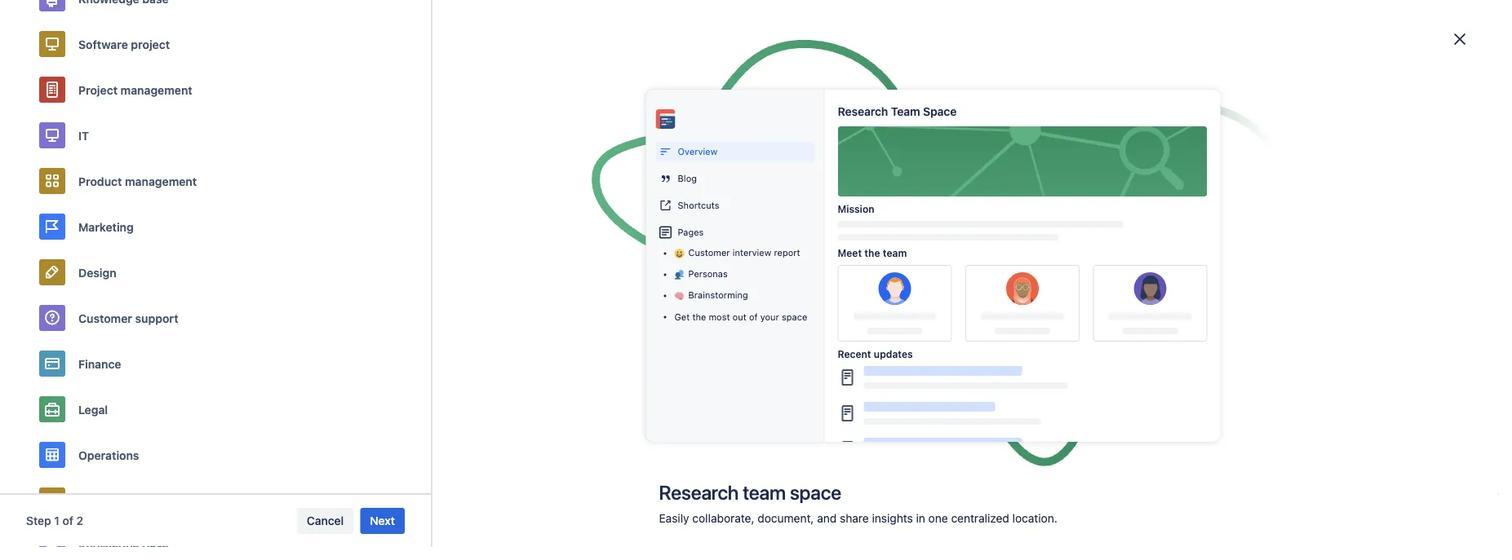 Task type: describe. For each thing, give the bounding box(es) containing it.
my first space
[[541, 219, 615, 233]]

get the most out of your space
[[675, 312, 808, 323]]

operations button
[[26, 433, 405, 478]]

space right your
[[782, 312, 808, 323]]

spaces for all spaces
[[402, 295, 464, 318]]

brainstorming
[[689, 290, 749, 301]]

team
[[891, 105, 921, 118]]

document,
[[758, 512, 814, 526]]

filter by title
[[375, 334, 436, 346]]

your spaces
[[375, 128, 441, 141]]

personal
[[1016, 357, 1058, 370]]

by
[[403, 334, 414, 346]]

giulia masi link
[[376, 154, 520, 257]]

research team space easily collaborate, document, and share insights in one centralized location.
[[659, 482, 1058, 526]]

design
[[78, 266, 116, 279]]

management for product management
[[125, 175, 197, 188]]

your spaces region
[[375, 122, 1125, 270]]

meet
[[838, 247, 862, 259]]

:brain: image
[[675, 292, 685, 301]]

starred image
[[639, 196, 659, 216]]

finance
[[78, 357, 121, 371]]

out
[[733, 312, 747, 323]]

it
[[78, 129, 89, 142]]

open image
[[632, 353, 652, 373]]

research team space
[[838, 105, 957, 118]]

project
[[78, 83, 118, 97]]

first
[[560, 219, 580, 233]]

mission
[[838, 203, 875, 215]]

all spaces
[[375, 295, 464, 318]]

create
[[1034, 75, 1070, 88]]

spaces
[[375, 69, 452, 97]]

personas
[[689, 269, 728, 280]]

software
[[78, 37, 128, 51]]

my
[[541, 219, 557, 233]]

create a space
[[1034, 75, 1115, 88]]

all spaces region
[[375, 292, 1125, 548]]

space
[[923, 105, 957, 118]]

cancel button
[[297, 509, 354, 535]]

collaborate,
[[693, 512, 755, 526]]

one
[[929, 512, 948, 526]]

design button
[[26, 250, 405, 296]]

create a space button
[[1024, 69, 1125, 95]]

it button
[[26, 113, 405, 158]]

centralized
[[952, 512, 1010, 526]]

location.
[[1013, 512, 1058, 526]]

Filter by title field
[[394, 351, 534, 374]]

giulia masi
[[390, 219, 447, 233]]

customer support button
[[26, 296, 405, 341]]

product management
[[78, 175, 197, 188]]

your
[[375, 128, 400, 141]]

customer support
[[78, 312, 178, 325]]

get
[[675, 312, 690, 323]]

insights
[[872, 512, 913, 526]]

shortcuts
[[678, 200, 720, 211]]

meet the team
[[838, 247, 907, 259]]

recent updates
[[838, 349, 913, 360]]

customer for customer interview report
[[689, 248, 730, 258]]

starred
[[894, 357, 930, 370]]

cancel
[[307, 515, 344, 528]]



Task type: locate. For each thing, give the bounding box(es) containing it.
jhgcxhj
[[692, 219, 729, 233]]

personal button
[[1009, 353, 1065, 374]]

0 vertical spatial research
[[838, 105, 889, 118]]

:busts_in_silhouette: image
[[675, 270, 685, 280], [675, 270, 685, 280]]

1 vertical spatial the
[[693, 312, 706, 323]]

interview
[[733, 248, 772, 258]]

1 vertical spatial spaces
[[402, 295, 464, 318]]

blog
[[678, 173, 697, 184]]

management down project
[[121, 83, 192, 97]]

global element
[[10, 0, 1186, 45]]

customer for customer support
[[78, 312, 132, 325]]

research up collaborate,
[[659, 482, 739, 505]]

customer up personas
[[689, 248, 730, 258]]

in
[[917, 512, 926, 526]]

of right out
[[749, 312, 758, 323]]

project management button
[[26, 67, 405, 113]]

0 vertical spatial customer
[[689, 248, 730, 258]]

step 1 of 2
[[26, 515, 83, 528]]

0 horizontal spatial team
[[743, 482, 786, 505]]

of
[[749, 312, 758, 323], [63, 515, 73, 528]]

spaces up title
[[402, 295, 464, 318]]

space right a
[[1083, 75, 1115, 88]]

filter
[[375, 334, 400, 346]]

space for a
[[1083, 75, 1115, 88]]

0 horizontal spatial the
[[693, 312, 706, 323]]

team
[[883, 247, 907, 259], [743, 482, 786, 505]]

recent
[[838, 349, 872, 360]]

starred button
[[887, 353, 937, 374]]

communal button
[[940, 353, 1006, 374]]

most
[[709, 312, 730, 323]]

research
[[838, 105, 889, 118], [659, 482, 739, 505]]

giulia
[[390, 219, 419, 233]]

space up and
[[790, 482, 842, 505]]

share
[[840, 512, 869, 526]]

communal
[[947, 357, 999, 370]]

space inside popup button
[[1083, 75, 1115, 88]]

report
[[774, 248, 801, 258]]

Search field
[[1190, 9, 1353, 36]]

close image
[[1451, 29, 1470, 49]]

title
[[417, 334, 436, 346]]

software project
[[78, 37, 170, 51]]

project management
[[78, 83, 192, 97]]

team inside research team space easily collaborate, document, and share insights in one centralized location.
[[743, 482, 786, 505]]

research inside research team space easily collaborate, document, and share insights in one centralized location.
[[659, 482, 739, 505]]

0 vertical spatial of
[[749, 312, 758, 323]]

space right first
[[584, 219, 615, 233]]

step
[[26, 515, 51, 528]]

watching button
[[824, 353, 884, 374]]

next
[[370, 515, 395, 528]]

:brain: image
[[675, 292, 685, 301]]

overview
[[678, 146, 718, 157]]

research left team in the right top of the page
[[838, 105, 889, 118]]

product
[[78, 175, 122, 188]]

software project button
[[26, 21, 405, 67]]

spaces inside all spaces region
[[402, 295, 464, 318]]

a
[[1073, 75, 1080, 88]]

1 vertical spatial team
[[743, 482, 786, 505]]

legal
[[78, 403, 108, 417]]

0 vertical spatial the
[[865, 247, 881, 259]]

space for team
[[790, 482, 842, 505]]

the for team
[[865, 247, 881, 259]]

1 vertical spatial of
[[63, 515, 73, 528]]

jhgcxhj link
[[678, 154, 822, 257]]

project
[[131, 37, 170, 51]]

operations
[[78, 449, 139, 462]]

your
[[761, 312, 780, 323]]

research for team
[[838, 105, 889, 118]]

masi
[[422, 219, 447, 233]]

the for most
[[693, 312, 706, 323]]

1 vertical spatial research
[[659, 482, 739, 505]]

:grinning: image
[[675, 249, 685, 259], [675, 249, 685, 259]]

1 horizontal spatial of
[[749, 312, 758, 323]]

marketing button
[[26, 204, 405, 250]]

space inside region
[[584, 219, 615, 233]]

1 horizontal spatial customer
[[689, 248, 730, 258]]

updates
[[874, 349, 913, 360]]

easily
[[659, 512, 690, 526]]

0 horizontal spatial research
[[659, 482, 739, 505]]

1 vertical spatial customer
[[78, 312, 132, 325]]

1 horizontal spatial the
[[865, 247, 881, 259]]

management for project management
[[121, 83, 192, 97]]

watching
[[831, 357, 877, 370]]

spaces inside your spaces region
[[403, 128, 441, 141]]

0 vertical spatial team
[[883, 247, 907, 259]]

the
[[865, 247, 881, 259], [693, 312, 706, 323]]

and
[[817, 512, 837, 526]]

customer inside button
[[78, 312, 132, 325]]

management
[[121, 83, 192, 97], [125, 175, 197, 188]]

space inside research team space easily collaborate, document, and share insights in one centralized location.
[[790, 482, 842, 505]]

space for first
[[584, 219, 615, 233]]

of right 1
[[63, 515, 73, 528]]

1 vertical spatial management
[[125, 175, 197, 188]]

research for team
[[659, 482, 739, 505]]

2
[[76, 515, 83, 528]]

0 horizontal spatial of
[[63, 515, 73, 528]]

customer interview report
[[689, 248, 801, 258]]

research team space dialog
[[0, 0, 1500, 548]]

marketing
[[78, 220, 134, 234]]

confluence image
[[42, 13, 139, 32], [42, 13, 139, 32]]

0 vertical spatial management
[[121, 83, 192, 97]]

management right 'product'
[[125, 175, 197, 188]]

broken magnifying glass image
[[695, 409, 805, 548]]

finance button
[[26, 341, 405, 387]]

the right the get
[[693, 312, 706, 323]]

customer up finance
[[78, 312, 132, 325]]

the right the meet
[[865, 247, 881, 259]]

banner
[[0, 0, 1500, 46]]

product management button
[[26, 158, 405, 204]]

spaces for your spaces
[[403, 128, 441, 141]]

legal button
[[26, 387, 405, 433]]

support
[[135, 312, 178, 325]]

team up document,
[[743, 482, 786, 505]]

my first space link
[[527, 154, 671, 257]]

1
[[54, 515, 60, 528]]

team right the meet
[[883, 247, 907, 259]]

spaces
[[403, 128, 441, 141], [402, 295, 464, 318]]

space
[[1083, 75, 1115, 88], [584, 219, 615, 233], [782, 312, 808, 323], [790, 482, 842, 505]]

all
[[375, 295, 397, 318]]

next button
[[360, 509, 405, 535]]

0 vertical spatial spaces
[[403, 128, 441, 141]]

0 horizontal spatial customer
[[78, 312, 132, 325]]

1 horizontal spatial research
[[838, 105, 889, 118]]

spaces right the your
[[403, 128, 441, 141]]

pages
[[678, 227, 704, 238]]

1 horizontal spatial team
[[883, 247, 907, 259]]



Task type: vqa. For each thing, say whether or not it's contained in the screenshot.
Upload
no



